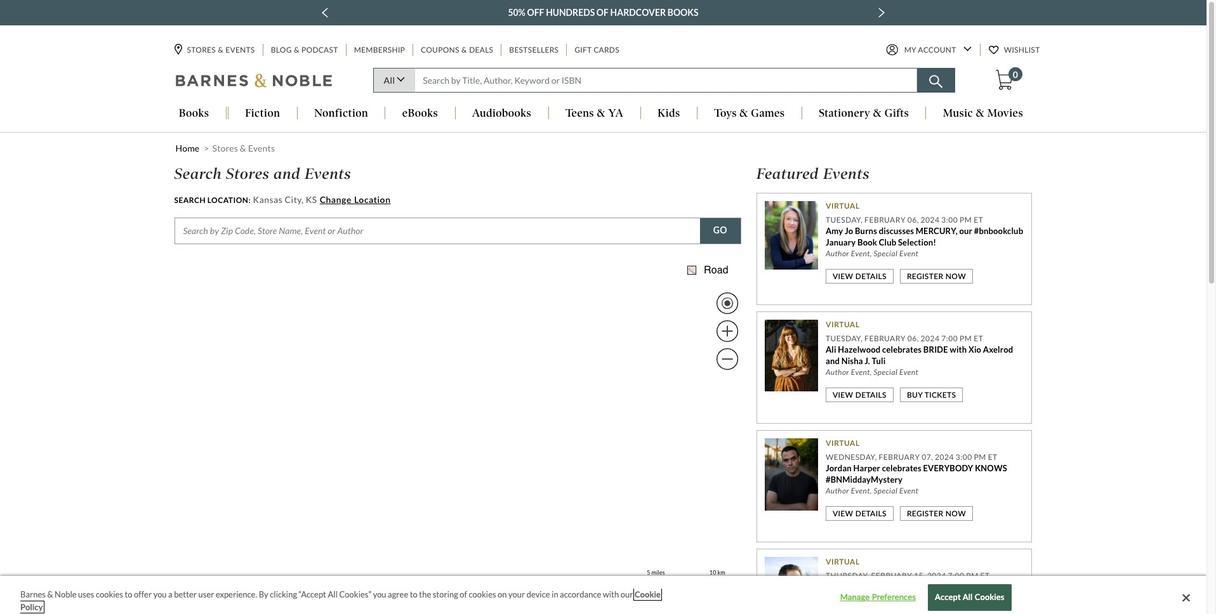 Task type: locate. For each thing, give the bounding box(es) containing it.
virtual for amy
[[826, 201, 860, 211]]

virtual inside "virtual thursday, february 15, 2024 7:00 pm et christopher paolini and rebecca yarros discuss their newest releases, murtagh and iron flame! author event, special event"
[[826, 558, 860, 567]]

pm up yarros
[[967, 572, 979, 581]]

tuesday, inside "virtual tuesday, february 06, 2024 7:00 pm et ali hazelwood celebrates bride with xio axelrod and nisha j. tuli author event, special event"
[[826, 334, 863, 344]]

view details link for book
[[826, 269, 894, 284]]

to left the the
[[410, 589, 418, 599]]

podcast
[[302, 45, 338, 55]]

author down "newest"
[[826, 605, 850, 614]]

3:00 up everybody
[[956, 453, 973, 462]]

et
[[974, 215, 984, 225], [974, 334, 984, 344], [988, 453, 998, 462], [981, 572, 990, 581]]

gift cards link
[[574, 44, 621, 56]]

event, down j.
[[851, 367, 872, 377]]

cards
[[594, 45, 620, 55]]

change location link
[[320, 194, 391, 205]]

pm up knows
[[974, 453, 987, 462]]

& inside privacy alert dialog
[[47, 589, 53, 599]]

february for harper
[[879, 453, 920, 462]]

virtual inside virtual wednesday, february 07, 2024 3:00 pm et jordan harper celebrates everybody knows #bnmiddaymystery author event, special event
[[826, 439, 860, 448]]

1 vertical spatial 3:00
[[956, 453, 973, 462]]

amy jo burns discusses mercury, our #bnbookclub january book club selection! link
[[826, 226, 1024, 248]]

2 register now button from the top
[[900, 506, 973, 521]]

books right hardcover
[[668, 7, 699, 18]]

2 now from the top
[[946, 509, 966, 519]]

pm inside virtual tuesday, february 06, 2024 3:00 pm et amy jo burns discusses mercury, our #bnbookclub january book club selection! author event, special event
[[960, 215, 972, 225]]

special down the #bnmiddaymystery
[[874, 486, 898, 496]]

virtual
[[826, 201, 860, 211], [826, 320, 860, 330], [826, 439, 860, 448], [826, 558, 860, 567]]

et up discuss
[[981, 572, 990, 581]]

0 vertical spatial 06,
[[908, 215, 919, 225]]

blog & podcast link
[[270, 44, 339, 56]]

previous slide / item image
[[322, 8, 328, 18]]

1 vertical spatial books
[[179, 107, 209, 119]]

stores
[[187, 45, 216, 55], [212, 143, 238, 154], [226, 165, 270, 183]]

et inside "virtual tuesday, february 06, 2024 7:00 pm et ali hazelwood celebrates bride with xio axelrod and nisha j. tuli author event, special event"
[[974, 334, 984, 344]]

celebrates inside virtual wednesday, february 07, 2024 3:00 pm et jordan harper celebrates everybody knows #bnmiddaymystery author event, special event
[[882, 464, 922, 474]]

experience.
[[216, 589, 257, 599]]

1 06, from the top
[[908, 215, 919, 225]]

0 vertical spatial register
[[907, 272, 944, 281]]

february inside "virtual thursday, february 15, 2024 7:00 pm et christopher paolini and rebecca yarros discuss their newest releases, murtagh and iron flame! author event, special event"
[[872, 572, 913, 581]]

author inside virtual wednesday, february 07, 2024 3:00 pm et jordan harper celebrates everybody knows #bnmiddaymystery author event, special event
[[826, 486, 850, 496]]

february for jo
[[865, 215, 906, 225]]

1 view from the top
[[833, 272, 854, 281]]

jordan harper celebrates everybody knows #bnmiddaymystery link
[[826, 464, 1008, 485]]

1 vertical spatial view details link
[[826, 388, 894, 402]]

you left agree
[[373, 589, 386, 599]]

stores up logo in the top of the page
[[187, 45, 216, 55]]

author inside virtual tuesday, february 06, 2024 3:00 pm et amy jo burns discusses mercury, our #bnbookclub january book club selection! author event, special event
[[826, 249, 850, 258]]

view details link down book
[[826, 269, 894, 284]]

manage preferences
[[841, 591, 916, 601]]

search
[[174, 165, 222, 183]]

by
[[259, 589, 268, 599]]

with right accordance
[[603, 589, 619, 599]]

view down nisha
[[833, 390, 854, 400]]

0 horizontal spatial you
[[153, 589, 167, 599]]

register now button for event
[[900, 506, 973, 521]]

1 cookies from the left
[[96, 589, 123, 599]]

details down book
[[856, 272, 887, 281]]

& right toys
[[740, 107, 749, 119]]

register now button down selection!
[[900, 269, 973, 284]]

tuesday, for jo
[[826, 215, 863, 225]]

2 view details link from the top
[[826, 388, 894, 402]]

1 horizontal spatial to
[[410, 589, 418, 599]]

3 virtual from the top
[[826, 439, 860, 448]]

february up paolini
[[872, 572, 913, 581]]

nonfiction
[[314, 107, 368, 119]]

0 vertical spatial 7:00
[[942, 334, 958, 344]]

celebrates for hazelwood
[[883, 345, 922, 355]]

0 horizontal spatial our
[[621, 589, 633, 599]]

1 vertical spatial register
[[907, 509, 944, 519]]

1 event from the top
[[900, 249, 919, 258]]

february up tuli
[[865, 334, 906, 344]]

discusses
[[879, 226, 915, 236]]

4 author from the top
[[826, 605, 850, 614]]

2 tuesday, from the top
[[826, 334, 863, 344]]

ebooks button
[[386, 107, 455, 121]]

virtual up thursday,
[[826, 558, 860, 567]]

& for noble
[[47, 589, 53, 599]]

books
[[668, 7, 699, 18], [179, 107, 209, 119]]

1 horizontal spatial cookies
[[469, 589, 496, 599]]

0 horizontal spatial cookies
[[96, 589, 123, 599]]

0 vertical spatial now
[[946, 272, 966, 281]]

tuesday, inside virtual tuesday, february 06, 2024 3:00 pm et amy jo burns discusses mercury, our #bnbookclub january book club selection! author event, special event
[[826, 215, 863, 225]]

special inside "virtual thursday, february 15, 2024 7:00 pm et christopher paolini and rebecca yarros discuss their newest releases, murtagh and iron flame! author event, special event"
[[874, 605, 898, 614]]

with left xio
[[950, 345, 967, 355]]

event inside virtual wednesday, february 07, 2024 3:00 pm et jordan harper celebrates everybody knows #bnmiddaymystery author event, special event
[[900, 486, 919, 496]]

christopher
[[826, 582, 872, 592]]

a
[[168, 589, 173, 599]]

event down murtagh
[[900, 605, 919, 614]]

register now button for club
[[900, 269, 973, 284]]

1 vertical spatial now
[[946, 509, 966, 519]]

event down jordan harper celebrates everybody knows #bnmiddaymystery link
[[900, 486, 919, 496]]

register now
[[907, 272, 966, 281], [907, 509, 966, 519]]

our inside virtual tuesday, february 06, 2024 3:00 pm et amy jo burns discusses mercury, our #bnbookclub january book club selection! author event, special event
[[960, 226, 973, 236]]

blog & podcast
[[271, 45, 338, 55]]

2 vertical spatial view details
[[833, 509, 887, 519]]

view details link down the #bnmiddaymystery
[[826, 506, 894, 521]]

2 you from the left
[[373, 589, 386, 599]]

device
[[527, 589, 550, 599]]

view down the #bnmiddaymystery
[[833, 509, 854, 519]]

accept all cookies button
[[928, 584, 1012, 610]]

1 vertical spatial of
[[460, 589, 467, 599]]

3 details from the top
[[856, 509, 887, 519]]

& for deals
[[462, 45, 467, 55]]

coupons
[[421, 45, 460, 55]]

1 vertical spatial register now button
[[900, 506, 973, 521]]

and down 'ali'
[[826, 356, 840, 367]]

music & movies button
[[927, 107, 1040, 121]]

register for club
[[907, 272, 944, 281]]

coupons & deals link
[[420, 44, 495, 56]]

3 view from the top
[[833, 509, 854, 519]]

coupons & deals
[[421, 45, 494, 55]]

& left noble at the bottom
[[47, 589, 53, 599]]

of inside privacy alert dialog
[[460, 589, 467, 599]]

3 event from the top
[[900, 486, 919, 496]]

2 vertical spatial details
[[856, 509, 887, 519]]

february inside virtual wednesday, february 07, 2024 3:00 pm et jordan harper celebrates everybody knows #bnmiddaymystery author event, special event
[[879, 453, 920, 462]]

1 register now button from the top
[[900, 269, 973, 284]]

all inside button
[[963, 591, 973, 601]]

celebrates
[[883, 345, 922, 355], [882, 464, 922, 474]]

0 vertical spatial 3:00
[[942, 215, 958, 225]]

celebrates for harper
[[882, 464, 922, 474]]

2 06, from the top
[[908, 334, 919, 344]]

& left deals on the left top of page
[[462, 45, 467, 55]]

et for yarros
[[981, 572, 990, 581]]

stores up location:
[[226, 165, 270, 183]]

event, down the #bnmiddaymystery
[[851, 486, 872, 496]]

1 vertical spatial our
[[621, 589, 633, 599]]

Search by Title, Author, Keyword or ISBN text field
[[415, 68, 917, 93]]

06, up "ali hazelwood celebrates bride with xio axelrod and nisha j. tuli" link
[[908, 334, 919, 344]]

details for book
[[856, 272, 887, 281]]

& inside button
[[740, 107, 749, 119]]

view details link down nisha
[[826, 388, 894, 402]]

0 vertical spatial books
[[668, 7, 699, 18]]

4 event from the top
[[900, 605, 919, 614]]

wednesday,
[[826, 453, 877, 462]]

3 view details from the top
[[833, 509, 887, 519]]

off
[[527, 7, 545, 18]]

virtual up wednesday,
[[826, 439, 860, 448]]

& right blog
[[294, 45, 300, 55]]

0 vertical spatial register now button
[[900, 269, 973, 284]]

1 vertical spatial celebrates
[[882, 464, 922, 474]]

view details down nisha
[[833, 390, 887, 400]]

register now down selection!
[[907, 272, 966, 281]]

& up logo in the top of the page
[[218, 45, 224, 55]]

events
[[226, 45, 255, 55], [248, 143, 275, 154], [305, 165, 351, 183], [824, 165, 870, 183]]

1 vertical spatial details
[[856, 390, 887, 400]]

featured
[[757, 165, 819, 183]]

virtual for christopher
[[826, 558, 860, 567]]

2 view from the top
[[833, 390, 854, 400]]

view details for book
[[833, 272, 887, 281]]

tuesday, up 'ali'
[[826, 334, 863, 344]]

et inside "virtual thursday, february 15, 2024 7:00 pm et christopher paolini and rebecca yarros discuss their newest releases, murtagh and iron flame! author event, special event"
[[981, 572, 990, 581]]

1 event, from the top
[[851, 249, 872, 258]]

cart image
[[996, 70, 1013, 90]]

0 horizontal spatial to
[[125, 589, 132, 599]]

now down mercury,
[[946, 272, 966, 281]]

1 special from the top
[[874, 249, 898, 258]]

author
[[826, 249, 850, 258], [826, 367, 850, 377], [826, 486, 850, 496], [826, 605, 850, 614]]

2024 up everybody
[[935, 453, 954, 462]]

author down january
[[826, 249, 850, 258]]

et for mercury,
[[974, 215, 984, 225]]

events up logo in the top of the page
[[226, 45, 255, 55]]

2024 up bride
[[921, 334, 940, 344]]

0 vertical spatial with
[[950, 345, 967, 355]]

0 vertical spatial tuesday,
[[826, 215, 863, 225]]

amy jo burns discusses mercury, our #bnbookclub january book club selection! image
[[765, 201, 819, 270]]

1 horizontal spatial of
[[597, 7, 609, 18]]

2 vertical spatial view details link
[[826, 506, 894, 521]]

event, down book
[[851, 249, 872, 258]]

register down jordan harper celebrates everybody knows #bnmiddaymystery link
[[907, 509, 944, 519]]

pm for with
[[960, 334, 972, 344]]

1 horizontal spatial with
[[950, 345, 967, 355]]

4 special from the top
[[874, 605, 898, 614]]

author inside "virtual thursday, february 15, 2024 7:00 pm et christopher paolini and rebecca yarros discuss their newest releases, murtagh and iron flame! author event, special event"
[[826, 605, 850, 614]]

0 vertical spatial view
[[833, 272, 854, 281]]

et inside virtual tuesday, february 06, 2024 3:00 pm et amy jo burns discusses mercury, our #bnbookclub january book club selection! author event, special event
[[974, 215, 984, 225]]

1 horizontal spatial books
[[668, 7, 699, 18]]

&
[[218, 45, 224, 55], [294, 45, 300, 55], [462, 45, 467, 55], [597, 107, 606, 119], [740, 107, 749, 119], [874, 107, 882, 119], [976, 107, 985, 119], [240, 143, 246, 154], [47, 589, 53, 599]]

et for with
[[974, 334, 984, 344]]

storing
[[433, 589, 458, 599]]

pm inside virtual wednesday, february 07, 2024 3:00 pm et jordan harper celebrates everybody knows #bnmiddaymystery author event, special event
[[974, 453, 987, 462]]

and inside "virtual tuesday, february 06, 2024 7:00 pm et ali hazelwood celebrates bride with xio axelrod and nisha j. tuli author event, special event"
[[826, 356, 840, 367]]

06, up discusses
[[908, 215, 919, 225]]

toys & games button
[[698, 107, 802, 121]]

search image
[[930, 75, 943, 88]]

events up jo
[[824, 165, 870, 183]]

bestsellers
[[510, 45, 559, 55]]

& right music at the right of the page
[[976, 107, 985, 119]]

special down manage preferences
[[874, 605, 898, 614]]

2024 inside "virtual thursday, february 15, 2024 7:00 pm et christopher paolini and rebecca yarros discuss their newest releases, murtagh and iron flame! author event, special event"
[[928, 572, 947, 581]]

user image
[[886, 44, 898, 56]]

details down the #bnmiddaymystery
[[856, 509, 887, 519]]

1 author from the top
[[826, 249, 850, 258]]

virtual tuesday, february 06, 2024 7:00 pm et ali hazelwood celebrates bride with xio axelrod and nisha j. tuli author event, special event
[[826, 320, 1014, 377]]

2 virtual from the top
[[826, 320, 860, 330]]

deals
[[469, 45, 494, 55]]

06, inside virtual tuesday, february 06, 2024 3:00 pm et amy jo burns discusses mercury, our #bnbookclub january book club selection! author event, special event
[[908, 215, 919, 225]]

tuesday, for hazelwood
[[826, 334, 863, 344]]

2 register now from the top
[[907, 509, 966, 519]]

register now for event
[[907, 509, 966, 519]]

7:00 inside "virtual thursday, february 15, 2024 7:00 pm et christopher paolini and rebecca yarros discuss their newest releases, murtagh and iron flame! author event, special event"
[[948, 572, 965, 581]]

2024 inside "virtual tuesday, february 06, 2024 7:00 pm et ali hazelwood celebrates bride with xio axelrod and nisha j. tuli author event, special event"
[[921, 334, 940, 344]]

1 details from the top
[[856, 272, 887, 281]]

& left gifts
[[874, 107, 882, 119]]

with inside "virtual tuesday, february 06, 2024 7:00 pm et ali hazelwood celebrates bride with xio axelrod and nisha j. tuli author event, special event"
[[950, 345, 967, 355]]

february for hazelwood
[[865, 334, 906, 344]]

2 view details from the top
[[833, 390, 887, 400]]

book
[[858, 238, 878, 248]]

barnes
[[20, 589, 46, 599]]

1 view details from the top
[[833, 272, 887, 281]]

1 vertical spatial with
[[603, 589, 619, 599]]

& left ya
[[597, 107, 606, 119]]

et up knows
[[988, 453, 998, 462]]

books up home link
[[179, 107, 209, 119]]

search
[[174, 196, 206, 205]]

2024 up rebecca
[[928, 572, 947, 581]]

4 event, from the top
[[851, 605, 872, 614]]

road button
[[684, 254, 740, 286]]

1 vertical spatial 06,
[[908, 334, 919, 344]]

pm inside "virtual thursday, february 15, 2024 7:00 pm et christopher paolini and rebecca yarros discuss their newest releases, murtagh and iron flame! author event, special event"
[[967, 572, 979, 581]]

7:00 inside "virtual tuesday, february 06, 2024 7:00 pm et ali hazelwood celebrates bride with xio axelrod and nisha j. tuli author event, special event"
[[942, 334, 958, 344]]

february
[[865, 215, 906, 225], [865, 334, 906, 344], [879, 453, 920, 462], [872, 572, 913, 581]]

3:00 inside virtual wednesday, february 07, 2024 3:00 pm et jordan harper celebrates everybody knows #bnmiddaymystery author event, special event
[[956, 453, 973, 462]]

releases,
[[855, 594, 888, 604]]

you
[[153, 589, 167, 599], [373, 589, 386, 599]]

tuesday,
[[826, 215, 863, 225], [826, 334, 863, 344]]

view for january
[[833, 272, 854, 281]]

0 vertical spatial of
[[597, 7, 609, 18]]

06, inside "virtual tuesday, february 06, 2024 7:00 pm et ali hazelwood celebrates bride with xio axelrod and nisha j. tuli author event, special event"
[[908, 334, 919, 344]]

2024 up mercury,
[[921, 215, 940, 225]]

in
[[552, 589, 559, 599]]

with
[[950, 345, 967, 355], [603, 589, 619, 599]]

2 horizontal spatial all
[[963, 591, 973, 601]]

0 vertical spatial register now
[[907, 272, 966, 281]]

view down january
[[833, 272, 854, 281]]

0 vertical spatial details
[[856, 272, 887, 281]]

policy
[[20, 601, 43, 611]]

event down "ali hazelwood celebrates bride with xio axelrod and nisha j. tuli" link
[[900, 367, 919, 377]]

0 vertical spatial view details
[[833, 272, 887, 281]]

pm inside "virtual tuesday, february 06, 2024 7:00 pm et ali hazelwood celebrates bride with xio axelrod and nisha j. tuli author event, special event"
[[960, 334, 972, 344]]

event, inside "virtual tuesday, february 06, 2024 7:00 pm et ali hazelwood celebrates bride with xio axelrod and nisha j. tuli author event, special event"
[[851, 367, 872, 377]]

et up xio
[[974, 334, 984, 344]]

virtual up jo
[[826, 201, 860, 211]]

1 view details link from the top
[[826, 269, 894, 284]]

2024 inside virtual wednesday, february 07, 2024 3:00 pm et jordan harper celebrates everybody knows #bnmiddaymystery author event, special event
[[935, 453, 954, 462]]

0 horizontal spatial of
[[460, 589, 467, 599]]

with inside privacy alert dialog
[[603, 589, 619, 599]]

special
[[874, 249, 898, 258], [874, 367, 898, 377], [874, 486, 898, 496], [874, 605, 898, 614]]

3:00 for mercury,
[[942, 215, 958, 225]]

to left offer
[[125, 589, 132, 599]]

preferences
[[872, 591, 916, 601]]

cookies right uses
[[96, 589, 123, 599]]

1 tuesday, from the top
[[826, 215, 863, 225]]

now for mercury,
[[946, 272, 966, 281]]

view details down the #bnmiddaymystery
[[833, 509, 887, 519]]

2 vertical spatial view
[[833, 509, 854, 519]]

3 event, from the top
[[851, 486, 872, 496]]

celebrates inside "virtual tuesday, february 06, 2024 7:00 pm et ali hazelwood celebrates bride with xio axelrod and nisha j. tuli author event, special event"
[[883, 345, 922, 355]]

0 vertical spatial our
[[960, 226, 973, 236]]

february inside "virtual tuesday, february 06, 2024 7:00 pm et ali hazelwood celebrates bride with xio axelrod and nisha j. tuli author event, special event"
[[865, 334, 906, 344]]

virtual thursday, february 15, 2024 7:00 pm et christopher paolini and rebecca yarros discuss their newest releases, murtagh and iron flame! author event, special event
[[826, 558, 1024, 614]]

3 author from the top
[[826, 486, 850, 496]]

7:00 up bride
[[942, 334, 958, 344]]

2024 for rebecca
[[928, 572, 947, 581]]

1 horizontal spatial you
[[373, 589, 386, 599]]

0 horizontal spatial with
[[603, 589, 619, 599]]

2 event, from the top
[[851, 367, 872, 377]]

& inside 'button'
[[597, 107, 606, 119]]

0 horizontal spatial books
[[179, 107, 209, 119]]

stores right >
[[212, 143, 238, 154]]

gift
[[575, 45, 592, 55]]

february up jordan harper celebrates everybody knows #bnmiddaymystery link
[[879, 453, 920, 462]]

and down rebecca
[[933, 594, 947, 604]]

virtual inside virtual tuesday, february 06, 2024 3:00 pm et amy jo burns discusses mercury, our #bnbookclub january book club selection! author event, special event
[[826, 201, 860, 211]]

pm up amy jo burns discusses mercury, our #bnbookclub january book club selection! link
[[960, 215, 972, 225]]

membership
[[354, 45, 405, 55]]

1 register from the top
[[907, 272, 944, 281]]

2 event from the top
[[900, 367, 919, 377]]

mercury,
[[916, 226, 958, 236]]

2024 inside virtual tuesday, february 06, 2024 3:00 pm et amy jo burns discusses mercury, our #bnbookclub january book club selection! author event, special event
[[921, 215, 940, 225]]

february for paolini
[[872, 572, 913, 581]]

buy tickets
[[907, 390, 957, 400]]

7:00 up yarros
[[948, 572, 965, 581]]

1 now from the top
[[946, 272, 966, 281]]

special down club
[[874, 249, 898, 258]]

february inside virtual tuesday, february 06, 2024 3:00 pm et amy jo burns discusses mercury, our #bnbookclub january book club selection! author event, special event
[[865, 215, 906, 225]]

and
[[274, 165, 301, 183], [826, 356, 840, 367], [901, 582, 915, 592], [933, 594, 947, 604]]

our right mercury,
[[960, 226, 973, 236]]

burns
[[855, 226, 878, 236]]

virtual inside "virtual tuesday, february 06, 2024 7:00 pm et ali hazelwood celebrates bride with xio axelrod and nisha j. tuli author event, special event"
[[826, 320, 860, 330]]

2 author from the top
[[826, 367, 850, 377]]

author down jordan
[[826, 486, 850, 496]]

register now button down jordan harper celebrates everybody knows #bnmiddaymystery link
[[900, 506, 973, 521]]

1 horizontal spatial our
[[960, 226, 973, 236]]

celebrates right harper
[[882, 464, 922, 474]]

3 view details link from the top
[[826, 506, 894, 521]]

3:00 inside virtual tuesday, february 06, 2024 3:00 pm et amy jo burns discusses mercury, our #bnbookclub january book club selection! author event, special event
[[942, 215, 958, 225]]

my account button
[[886, 44, 972, 56]]

register down selection!
[[907, 272, 944, 281]]

author down nisha
[[826, 367, 850, 377]]

4 virtual from the top
[[826, 558, 860, 567]]

1 vertical spatial tuesday,
[[826, 334, 863, 344]]

None field
[[415, 68, 917, 93]]

event down selection!
[[900, 249, 919, 258]]

0 vertical spatial view details link
[[826, 269, 894, 284]]

logo image
[[176, 73, 333, 91]]

event inside virtual tuesday, february 06, 2024 3:00 pm et amy jo burns discusses mercury, our #bnbookclub january book club selection! author event, special event
[[900, 249, 919, 258]]

0 vertical spatial celebrates
[[883, 345, 922, 355]]

of right storing
[[460, 589, 467, 599]]

view for event,
[[833, 509, 854, 519]]

kids button
[[641, 107, 697, 121]]

pm up xio
[[960, 334, 972, 344]]

cookies left on
[[469, 589, 496, 599]]

you left a
[[153, 589, 167, 599]]

celebrates up tuli
[[883, 345, 922, 355]]

special inside virtual wednesday, february 07, 2024 3:00 pm et jordan harper celebrates everybody knows #bnmiddaymystery author event, special event
[[874, 486, 898, 496]]

1 vertical spatial register now
[[907, 509, 966, 519]]

to
[[125, 589, 132, 599], [410, 589, 418, 599]]

1 register now from the top
[[907, 272, 966, 281]]

event
[[900, 249, 919, 258], [900, 367, 919, 377], [900, 486, 919, 496], [900, 605, 919, 614]]

special down tuli
[[874, 367, 898, 377]]

fiction
[[245, 107, 280, 119]]

2 special from the top
[[874, 367, 898, 377]]

february up discusses
[[865, 215, 906, 225]]

stores & events link
[[174, 44, 256, 56]]

on
[[498, 589, 507, 599]]

view details down book
[[833, 272, 887, 281]]

special inside virtual tuesday, february 06, 2024 3:00 pm et amy jo burns discusses mercury, our #bnbookclub january book club selection! author event, special event
[[874, 249, 898, 258]]

register now down jordan harper celebrates everybody knows #bnmiddaymystery link
[[907, 509, 966, 519]]

& for gifts
[[874, 107, 882, 119]]

1 virtual from the top
[[826, 201, 860, 211]]

view
[[833, 272, 854, 281], [833, 390, 854, 400], [833, 509, 854, 519]]

event, down releases,
[[851, 605, 872, 614]]

stationery
[[819, 107, 871, 119]]

virtual up 'ali'
[[826, 320, 860, 330]]

details down j.
[[856, 390, 887, 400]]

of right hundreds
[[597, 7, 609, 18]]

et inside virtual wednesday, february 07, 2024 3:00 pm et jordan harper celebrates everybody knows #bnmiddaymystery author event, special event
[[988, 453, 998, 462]]

music
[[944, 107, 974, 119]]

et up '#bnbookclub' in the top of the page
[[974, 215, 984, 225]]

1 vertical spatial view details
[[833, 390, 887, 400]]

2 register from the top
[[907, 509, 944, 519]]

of
[[597, 7, 609, 18], [460, 589, 467, 599]]

2 to from the left
[[410, 589, 418, 599]]

1 vertical spatial 7:00
[[948, 572, 965, 581]]

now down everybody
[[946, 509, 966, 519]]

2 details from the top
[[856, 390, 887, 400]]

3:00 up mercury,
[[942, 215, 958, 225]]

3 special from the top
[[874, 486, 898, 496]]

our left cookie
[[621, 589, 633, 599]]

tuesday, up jo
[[826, 215, 863, 225]]

1 vertical spatial view
[[833, 390, 854, 400]]

virtual for jordan
[[826, 439, 860, 448]]



Task type: describe. For each thing, give the bounding box(es) containing it.
50% off hundreds of hardcover books
[[508, 7, 699, 18]]

next slide / item image
[[879, 8, 885, 18]]

ali
[[826, 345, 837, 355]]

noble
[[55, 589, 77, 599]]

hundreds
[[546, 7, 595, 18]]

better
[[174, 589, 197, 599]]

2024 for bride
[[921, 334, 940, 344]]

GO field
[[174, 218, 742, 244]]

register now for club
[[907, 272, 966, 281]]

ali hazelwood celebrates bride with xio axelrod and nisha j. tuli image
[[765, 320, 819, 392]]

details for special
[[856, 509, 887, 519]]

membership link
[[353, 44, 406, 56]]

& for movies
[[976, 107, 985, 119]]

featured events
[[757, 165, 870, 183]]

search location: kansas city, ks change location
[[174, 194, 391, 205]]

privacy alert dialog
[[0, 575, 1207, 615]]

hardcover
[[611, 7, 666, 18]]

details for nisha
[[856, 390, 887, 400]]

books button
[[162, 107, 226, 121]]

home > stores & events
[[176, 143, 275, 154]]

hazelwood
[[838, 345, 881, 355]]

Search by Zip Code, Store Name, Event or Author text field
[[179, 218, 700, 244]]

2 cookies from the left
[[469, 589, 496, 599]]

books inside button
[[179, 107, 209, 119]]

0 vertical spatial stores
[[187, 45, 216, 55]]

0 horizontal spatial all
[[328, 589, 338, 599]]

wishlist link
[[989, 44, 1042, 56]]

& up search stores and events in the left of the page
[[240, 143, 246, 154]]

view details link for special
[[826, 506, 894, 521]]

author inside "virtual tuesday, february 06, 2024 7:00 pm et ali hazelwood celebrates bride with xio axelrod and nisha j. tuli author event, special event"
[[826, 367, 850, 377]]

07,
[[922, 453, 934, 462]]

location:
[[208, 196, 251, 205]]

et for knows
[[988, 453, 998, 462]]

games
[[751, 107, 785, 119]]

thursday,
[[826, 572, 870, 581]]

events up ks at the left top of page
[[305, 165, 351, 183]]

murtagh
[[890, 594, 932, 604]]

my
[[905, 45, 917, 55]]

cookie
[[635, 589, 661, 599]]

now for knows
[[946, 509, 966, 519]]

offer
[[134, 589, 152, 599]]

view details for nisha
[[833, 390, 887, 400]]

jo
[[845, 226, 854, 236]]

15,
[[914, 572, 926, 581]]

ali hazelwood celebrates bride with xio axelrod and nisha j. tuli link
[[826, 345, 1014, 367]]

uses
[[78, 589, 94, 599]]

06, for discusses
[[908, 215, 919, 225]]

the
[[419, 589, 431, 599]]

and up "search location: kansas city, ks change location"
[[274, 165, 301, 183]]

& for podcast
[[294, 45, 300, 55]]

stationery & gifts button
[[803, 107, 926, 121]]

#bnmiddaymystery
[[826, 475, 903, 485]]

view details link for nisha
[[826, 388, 894, 402]]

kansas
[[253, 194, 283, 205]]

search stores and events
[[174, 165, 351, 183]]

gift cards
[[575, 45, 620, 55]]

fiction button
[[228, 107, 297, 121]]

event inside "virtual thursday, february 15, 2024 7:00 pm et christopher paolini and rebecca yarros discuss their newest releases, murtagh and iron flame! author event, special event"
[[900, 605, 919, 614]]

yarros
[[950, 582, 975, 592]]

event, inside "virtual thursday, february 15, 2024 7:00 pm et christopher paolini and rebecca yarros discuss their newest releases, murtagh and iron flame! author event, special event"
[[851, 605, 872, 614]]

iron
[[949, 594, 970, 604]]

go button
[[700, 218, 741, 244]]

tickets
[[925, 390, 957, 400]]

manage preferences button
[[839, 584, 918, 609]]

rebecca
[[917, 582, 949, 592]]

accept all cookies
[[935, 591, 1005, 601]]

ya
[[609, 107, 624, 119]]

audiobooks
[[472, 107, 532, 119]]

virtual for ali
[[826, 320, 860, 330]]

road
[[704, 265, 729, 276]]

1 you from the left
[[153, 589, 167, 599]]

our inside privacy alert dialog
[[621, 589, 633, 599]]

and up murtagh
[[901, 582, 915, 592]]

music & movies
[[944, 107, 1024, 119]]

2024 for discusses
[[921, 215, 940, 225]]

teens & ya
[[566, 107, 624, 119]]

j.
[[865, 356, 871, 367]]

cookies
[[975, 591, 1005, 601]]

wishlist
[[1004, 45, 1040, 55]]

xio
[[969, 345, 982, 355]]

club
[[879, 238, 897, 248]]

0
[[1013, 69, 1019, 80]]

pm for mercury,
[[960, 215, 972, 225]]

gifts
[[885, 107, 909, 119]]

0 button
[[995, 67, 1023, 91]]

movies
[[988, 107, 1024, 119]]

manage
[[841, 591, 870, 601]]

pm for yarros
[[967, 572, 979, 581]]

barnes & noble uses cookies to offer you a better user experience. by clicking "accept all cookies" you agree to the storing of cookies on your device in accordance with our
[[20, 589, 635, 599]]

2024 for everybody
[[935, 453, 954, 462]]

view details for special
[[833, 509, 887, 519]]

& for events
[[218, 45, 224, 55]]

clicking
[[270, 589, 297, 599]]

change location
[[320, 194, 391, 205]]

event, inside virtual wednesday, february 07, 2024 3:00 pm et jordan harper celebrates everybody knows #bnmiddaymystery author event, special event
[[851, 486, 872, 496]]

buy
[[907, 390, 923, 400]]

1 vertical spatial stores
[[212, 143, 238, 154]]

jordan harper celebrates everybody knows #bnmiddaymystery image
[[765, 439, 819, 511]]

my account
[[905, 45, 957, 55]]

06, for bride
[[908, 334, 919, 344]]

down arrow image
[[964, 46, 972, 51]]

stationery & gifts
[[819, 107, 909, 119]]

nisha
[[842, 356, 863, 367]]

accordance
[[560, 589, 602, 599]]

stores & events
[[187, 45, 255, 55]]

knows
[[975, 464, 1008, 474]]

2 vertical spatial stores
[[226, 165, 270, 183]]

1 to from the left
[[125, 589, 132, 599]]

cookie policy link
[[20, 589, 661, 611]]

newest
[[826, 594, 854, 604]]

audiobooks button
[[456, 107, 548, 121]]

register for event
[[907, 509, 944, 519]]

3:00 for knows
[[956, 453, 973, 462]]

christopher paolini and rebecca yarros discuss their newest releases, murtagh and iron flame! image
[[765, 558, 819, 615]]

pm for knows
[[974, 453, 987, 462]]

paolini
[[873, 582, 899, 592]]

view for and
[[833, 390, 854, 400]]

50% off hundreds of hardcover books link
[[508, 5, 699, 20]]

discuss
[[977, 582, 1004, 592]]

& for ya
[[597, 107, 606, 119]]

teens & ya button
[[549, 107, 640, 121]]

january
[[826, 238, 856, 248]]

events up search stores and events in the left of the page
[[248, 143, 275, 154]]

7:00 for yarros
[[948, 572, 965, 581]]

& for games
[[740, 107, 749, 119]]

special inside "virtual tuesday, february 06, 2024 7:00 pm et ali hazelwood celebrates bride with xio axelrod and nisha j. tuli author event, special event"
[[874, 367, 898, 377]]

go
[[714, 225, 728, 236]]

kids
[[658, 107, 680, 119]]

1 horizontal spatial all
[[384, 75, 395, 86]]

7:00 for with
[[942, 334, 958, 344]]

bride
[[924, 345, 949, 355]]

event, inside virtual tuesday, february 06, 2024 3:00 pm et amy jo burns discusses mercury, our #bnbookclub january book club selection! author event, special event
[[851, 249, 872, 258]]

#bnbookclub
[[975, 226, 1024, 236]]

event inside "virtual tuesday, february 06, 2024 7:00 pm et ali hazelwood celebrates bride with xio axelrod and nisha j. tuli author event, special event"
[[900, 367, 919, 377]]



Task type: vqa. For each thing, say whether or not it's contained in the screenshot.
Movies &
yes



